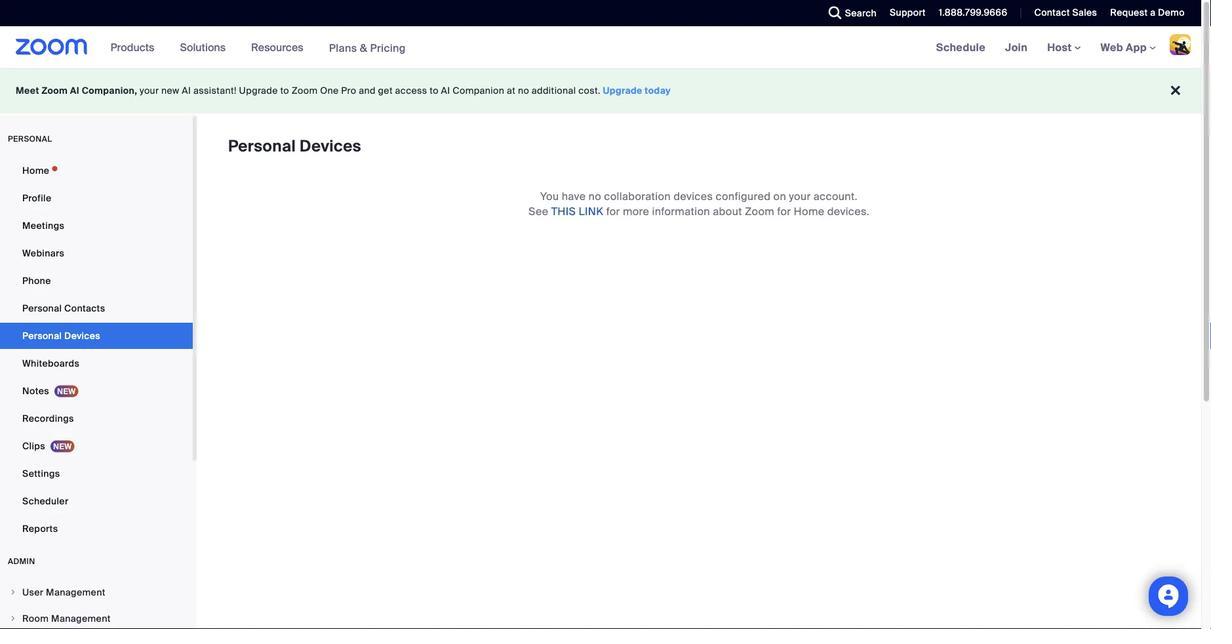 Task type: locate. For each thing, give the bounding box(es) containing it.
1 right image from the top
[[9, 589, 17, 596]]

right image inside user management menu item
[[9, 589, 17, 596]]

0 horizontal spatial zoom
[[42, 85, 68, 97]]

room management
[[22, 612, 111, 625]]

1.888.799.9666 button up schedule
[[930, 0, 1011, 26]]

1 vertical spatial your
[[789, 189, 811, 203]]

meet zoom ai companion, footer
[[0, 68, 1202, 114]]

products
[[111, 40, 154, 54]]

1 vertical spatial no
[[589, 189, 602, 203]]

plans & pricing link
[[329, 41, 406, 55], [329, 41, 406, 55]]

pro
[[341, 85, 357, 97]]

home
[[22, 164, 49, 176], [794, 204, 825, 218]]

demo
[[1159, 7, 1186, 19]]

1 vertical spatial personal devices
[[22, 330, 100, 342]]

schedule
[[937, 40, 986, 54]]

plans & pricing
[[329, 41, 406, 55]]

0 horizontal spatial upgrade
[[239, 85, 278, 97]]

ai left the companion,
[[70, 85, 79, 97]]

0 horizontal spatial personal devices
[[22, 330, 100, 342]]

contact
[[1035, 7, 1071, 19]]

resources button
[[251, 26, 309, 68]]

request a demo link
[[1101, 0, 1202, 26], [1111, 7, 1186, 19]]

no
[[518, 85, 530, 97], [589, 189, 602, 203]]

zoom left one
[[292, 85, 318, 97]]

2 vertical spatial personal
[[22, 330, 62, 342]]

0 horizontal spatial no
[[518, 85, 530, 97]]

2 ai from the left
[[182, 85, 191, 97]]

profile picture image
[[1170, 34, 1191, 55]]

2 horizontal spatial zoom
[[745, 204, 775, 218]]

1 for from the left
[[607, 204, 620, 218]]

2 to from the left
[[430, 85, 439, 97]]

settings
[[22, 467, 60, 480]]

2 for from the left
[[778, 204, 791, 218]]

reports
[[22, 523, 58, 535]]

pricing
[[370, 41, 406, 55]]

profile
[[22, 192, 51, 204]]

1 horizontal spatial ai
[[182, 85, 191, 97]]

0 vertical spatial management
[[46, 586, 105, 598]]

2 horizontal spatial ai
[[441, 85, 450, 97]]

get
[[378, 85, 393, 97]]

no right at
[[518, 85, 530, 97]]

1 horizontal spatial your
[[789, 189, 811, 203]]

personal devices
[[228, 136, 361, 156], [22, 330, 100, 342]]

upgrade right cost. on the left top of the page
[[603, 85, 643, 97]]

to
[[280, 85, 289, 97], [430, 85, 439, 97]]

0 horizontal spatial devices
[[64, 330, 100, 342]]

1 to from the left
[[280, 85, 289, 97]]

personal
[[228, 136, 296, 156], [22, 302, 62, 314], [22, 330, 62, 342]]

right image left room
[[9, 615, 17, 623]]

zoom right the meet
[[42, 85, 68, 97]]

1 horizontal spatial devices
[[300, 136, 361, 156]]

0 horizontal spatial for
[[607, 204, 620, 218]]

ai left companion
[[441, 85, 450, 97]]

0 horizontal spatial your
[[140, 85, 159, 97]]

request a demo
[[1111, 7, 1186, 19]]

no inside meet zoom ai companion, footer
[[518, 85, 530, 97]]

personal devices inside "personal menu" menu
[[22, 330, 100, 342]]

zoom
[[42, 85, 68, 97], [292, 85, 318, 97], [745, 204, 775, 218]]

zoom inside you have no collaboration devices configured on your account. see this link for more information about zoom for home devices.
[[745, 204, 775, 218]]

personal contacts link
[[0, 295, 193, 321]]

search
[[846, 7, 877, 19]]

0 vertical spatial home
[[22, 164, 49, 176]]

access
[[395, 85, 427, 97]]

&
[[360, 41, 368, 55]]

2 right image from the top
[[9, 615, 17, 623]]

management for user management
[[46, 586, 105, 598]]

whiteboards link
[[0, 350, 193, 377]]

1 vertical spatial home
[[794, 204, 825, 218]]

home down 'account.' on the right top of page
[[794, 204, 825, 218]]

management
[[46, 586, 105, 598], [51, 612, 111, 625]]

profile link
[[0, 185, 193, 211]]

1 horizontal spatial for
[[778, 204, 791, 218]]

devices
[[300, 136, 361, 156], [64, 330, 100, 342]]

your inside meet zoom ai companion, footer
[[140, 85, 159, 97]]

a
[[1151, 7, 1156, 19]]

personal devices down one
[[228, 136, 361, 156]]

banner
[[0, 26, 1202, 69]]

meetings link
[[0, 213, 193, 239]]

0 vertical spatial your
[[140, 85, 159, 97]]

to down resources dropdown button
[[280, 85, 289, 97]]

join link
[[996, 26, 1038, 68]]

0 vertical spatial no
[[518, 85, 530, 97]]

phone
[[22, 275, 51, 287]]

1 horizontal spatial upgrade
[[603, 85, 643, 97]]

your left "new"
[[140, 85, 159, 97]]

1 horizontal spatial to
[[430, 85, 439, 97]]

3 ai from the left
[[441, 85, 450, 97]]

your right on
[[789, 189, 811, 203]]

personal inside 'link'
[[22, 302, 62, 314]]

your
[[140, 85, 159, 97], [789, 189, 811, 203]]

1 vertical spatial management
[[51, 612, 111, 625]]

0 horizontal spatial to
[[280, 85, 289, 97]]

upgrade
[[239, 85, 278, 97], [603, 85, 643, 97]]

home up profile
[[22, 164, 49, 176]]

devices down contacts
[[64, 330, 100, 342]]

contacts
[[64, 302, 105, 314]]

user management
[[22, 586, 105, 598]]

products button
[[111, 26, 160, 68]]

1 horizontal spatial home
[[794, 204, 825, 218]]

admin
[[8, 556, 35, 567]]

ai right "new"
[[182, 85, 191, 97]]

for right link
[[607, 204, 620, 218]]

management down user management menu item
[[51, 612, 111, 625]]

solutions button
[[180, 26, 232, 68]]

see
[[529, 204, 549, 218]]

personal devices down personal contacts
[[22, 330, 100, 342]]

to right access
[[430, 85, 439, 97]]

and
[[359, 85, 376, 97]]

notes link
[[0, 378, 193, 404]]

0 vertical spatial right image
[[9, 589, 17, 596]]

zoom down configured
[[745, 204, 775, 218]]

0 horizontal spatial home
[[22, 164, 49, 176]]

home inside 'link'
[[22, 164, 49, 176]]

1 horizontal spatial personal devices
[[228, 136, 361, 156]]

upgrade down 'product information' navigation
[[239, 85, 278, 97]]

no up link
[[589, 189, 602, 203]]

product information navigation
[[101, 26, 416, 69]]

1 vertical spatial right image
[[9, 615, 17, 623]]

support link
[[881, 0, 930, 26], [890, 7, 926, 19]]

host button
[[1048, 40, 1082, 54]]

right image inside room management menu item
[[9, 615, 17, 623]]

ai
[[70, 85, 79, 97], [182, 85, 191, 97], [441, 85, 450, 97]]

right image left user
[[9, 589, 17, 596]]

right image
[[9, 589, 17, 596], [9, 615, 17, 623]]

2 upgrade from the left
[[603, 85, 643, 97]]

management up room management on the bottom left of page
[[46, 586, 105, 598]]

1 vertical spatial personal
[[22, 302, 62, 314]]

devices down one
[[300, 136, 361, 156]]

information
[[652, 204, 711, 218]]

1 horizontal spatial no
[[589, 189, 602, 203]]

schedule link
[[927, 26, 996, 68]]

zoom logo image
[[16, 39, 88, 55]]

contact sales link
[[1025, 0, 1101, 26], [1035, 7, 1098, 19]]

for down on
[[778, 204, 791, 218]]

0 horizontal spatial ai
[[70, 85, 79, 97]]

host
[[1048, 40, 1075, 54]]

room
[[22, 612, 49, 625]]

1 vertical spatial devices
[[64, 330, 100, 342]]

personal devices link
[[0, 323, 193, 349]]



Task type: describe. For each thing, give the bounding box(es) containing it.
user
[[22, 586, 44, 598]]

account.
[[814, 189, 858, 203]]

recordings
[[22, 412, 74, 424]]

cost.
[[579, 85, 601, 97]]

web app
[[1101, 40, 1147, 54]]

meet zoom ai companion, your new ai assistant! upgrade to zoom one pro and get access to ai companion at no additional cost. upgrade today
[[16, 85, 671, 97]]

search button
[[819, 0, 881, 26]]

sales
[[1073, 7, 1098, 19]]

this link link
[[552, 204, 604, 218]]

1 upgrade from the left
[[239, 85, 278, 97]]

clips link
[[0, 433, 193, 459]]

home link
[[0, 157, 193, 184]]

user management menu item
[[0, 580, 193, 605]]

upgrade today link
[[603, 85, 671, 97]]

have
[[562, 189, 586, 203]]

at
[[507, 85, 516, 97]]

on
[[774, 189, 787, 203]]

meetings
[[22, 219, 64, 232]]

1 ai from the left
[[70, 85, 79, 97]]

this
[[552, 204, 576, 218]]

you have no collaboration devices configured on your account. see this link for more information about zoom for home devices.
[[529, 189, 870, 218]]

no inside you have no collaboration devices configured on your account. see this link for more information about zoom for home devices.
[[589, 189, 602, 203]]

contact sales
[[1035, 7, 1098, 19]]

today
[[645, 85, 671, 97]]

right image for user management
[[9, 589, 17, 596]]

join
[[1006, 40, 1028, 54]]

companion,
[[82, 85, 137, 97]]

resources
[[251, 40, 304, 54]]

app
[[1127, 40, 1147, 54]]

clips
[[22, 440, 45, 452]]

request
[[1111, 7, 1148, 19]]

personal for 'personal devices' link
[[22, 330, 62, 342]]

room management menu item
[[0, 606, 193, 629]]

support
[[890, 7, 926, 19]]

settings link
[[0, 461, 193, 487]]

home inside you have no collaboration devices configured on your account. see this link for more information about zoom for home devices.
[[794, 204, 825, 218]]

companion
[[453, 85, 505, 97]]

recordings link
[[0, 405, 193, 432]]

0 vertical spatial devices
[[300, 136, 361, 156]]

personal
[[8, 134, 52, 144]]

link
[[579, 204, 604, 218]]

management for room management
[[51, 612, 111, 625]]

additional
[[532, 85, 576, 97]]

new
[[161, 85, 179, 97]]

your inside you have no collaboration devices configured on your account. see this link for more information about zoom for home devices.
[[789, 189, 811, 203]]

scheduler link
[[0, 488, 193, 514]]

personal contacts
[[22, 302, 105, 314]]

reports link
[[0, 516, 193, 542]]

meetings navigation
[[927, 26, 1202, 69]]

assistant!
[[194, 85, 237, 97]]

phone link
[[0, 268, 193, 294]]

you
[[541, 189, 559, 203]]

webinars
[[22, 247, 64, 259]]

devices inside "personal menu" menu
[[64, 330, 100, 342]]

scheduler
[[22, 495, 68, 507]]

right image for room management
[[9, 615, 17, 623]]

webinars link
[[0, 240, 193, 266]]

solutions
[[180, 40, 226, 54]]

meet
[[16, 85, 39, 97]]

1 horizontal spatial zoom
[[292, 85, 318, 97]]

web
[[1101, 40, 1124, 54]]

configured
[[716, 189, 771, 203]]

devices
[[674, 189, 713, 203]]

whiteboards
[[22, 357, 79, 369]]

one
[[320, 85, 339, 97]]

collaboration
[[604, 189, 671, 203]]

1.888.799.9666
[[939, 7, 1008, 19]]

personal menu menu
[[0, 157, 193, 543]]

0 vertical spatial personal
[[228, 136, 296, 156]]

banner containing products
[[0, 26, 1202, 69]]

personal for the personal contacts 'link'
[[22, 302, 62, 314]]

about
[[713, 204, 743, 218]]

1.888.799.9666 button up schedule link
[[939, 7, 1008, 19]]

more
[[623, 204, 650, 218]]

devices.
[[828, 204, 870, 218]]

0 vertical spatial personal devices
[[228, 136, 361, 156]]

notes
[[22, 385, 49, 397]]

web app button
[[1101, 40, 1157, 54]]

admin menu menu
[[0, 580, 193, 629]]

plans
[[329, 41, 357, 55]]



Task type: vqa. For each thing, say whether or not it's contained in the screenshot.
window new IMAGE
no



